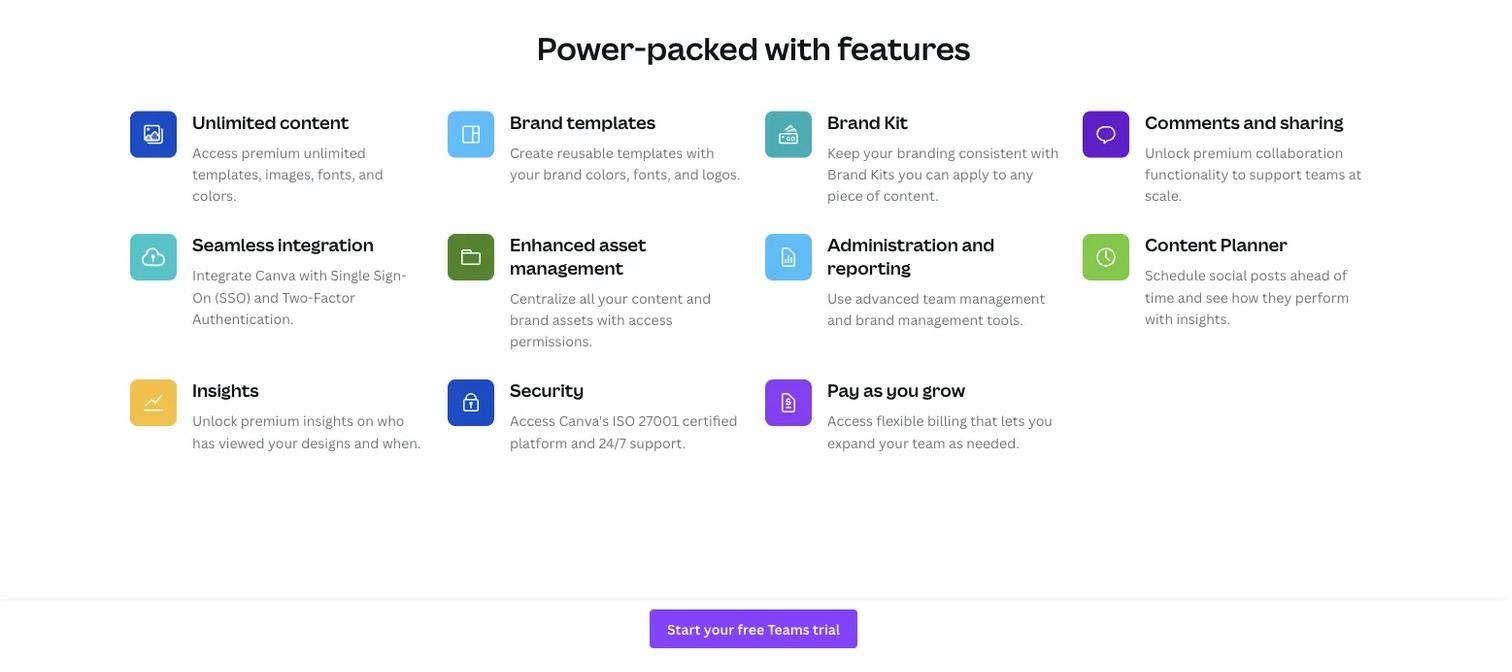 Task type: locate. For each thing, give the bounding box(es) containing it.
brand down advanced
[[856, 311, 895, 329]]

with up logos.
[[686, 143, 715, 162]]

0 vertical spatial content
[[280, 110, 349, 134]]

fonts, inside unlimited content access premium unlimited templates, images, fonts, and colors.
[[318, 165, 355, 183]]

fonts, inside brand templates create reusable templates with your brand colors, fonts, and logos.
[[633, 165, 671, 183]]

and inside brand templates create reusable templates with your brand colors, fonts, and logos.
[[674, 165, 699, 183]]

to left "support"
[[1233, 165, 1246, 183]]

pay as you grow access flexible billing that lets you expand your team as needed.
[[828, 379, 1053, 452]]

your inside 'enhanced asset management centralize all your content and brand assets with access permissions.'
[[598, 289, 628, 307]]

0 vertical spatial as
[[863, 379, 883, 403]]

advanced
[[855, 289, 920, 307]]

access inside unlimited content access premium unlimited templates, images, fonts, and colors.
[[192, 143, 238, 162]]

1 horizontal spatial access
[[510, 412, 556, 430]]

1 vertical spatial content
[[631, 289, 683, 307]]

and inside unlimited content access premium unlimited templates, images, fonts, and colors.
[[359, 165, 383, 183]]

you
[[898, 165, 923, 183], [887, 379, 919, 403], [1029, 412, 1053, 430]]

enhanced
[[510, 233, 596, 257]]

team inside "pay as you grow access flexible billing that lets you expand your team as needed."
[[912, 434, 946, 452]]

administration
[[828, 233, 958, 257]]

1 vertical spatial as
[[949, 434, 963, 452]]

1 horizontal spatial fonts,
[[633, 165, 671, 183]]

0 horizontal spatial content
[[280, 110, 349, 134]]

content inside unlimited content access premium unlimited templates, images, fonts, and colors.
[[280, 110, 349, 134]]

with right assets
[[597, 311, 625, 329]]

unlock up has
[[192, 412, 237, 430]]

you up content.
[[898, 165, 923, 183]]

as right the pay on the right bottom of page
[[863, 379, 883, 403]]

0 vertical spatial management
[[510, 256, 624, 280]]

premium
[[241, 143, 300, 162], [1194, 143, 1253, 162], [241, 412, 300, 430]]

unlock
[[1145, 143, 1190, 162], [192, 412, 237, 430]]

content up "unlimited"
[[280, 110, 349, 134]]

1 fonts, from the left
[[318, 165, 355, 183]]

0 vertical spatial team
[[923, 289, 956, 307]]

centralize
[[510, 289, 576, 307]]

as
[[863, 379, 883, 403], [949, 434, 963, 452]]

brand
[[543, 165, 582, 183], [510, 311, 549, 329], [856, 311, 895, 329]]

fonts,
[[318, 165, 355, 183], [633, 165, 671, 183]]

reporting
[[828, 256, 911, 280]]

brand inside brand templates create reusable templates with your brand colors, fonts, and logos.
[[543, 165, 582, 183]]

your right all
[[598, 289, 628, 307]]

premium inside unlimited content access premium unlimited templates, images, fonts, and colors.
[[241, 143, 300, 162]]

your
[[864, 143, 894, 162], [510, 165, 540, 183], [598, 289, 628, 307], [268, 434, 298, 452], [879, 434, 909, 452]]

premium up images,
[[241, 143, 300, 162]]

brand up create
[[510, 110, 563, 134]]

content up access
[[631, 289, 683, 307]]

team
[[923, 289, 956, 307], [912, 434, 946, 452]]

that
[[971, 412, 998, 430]]

1 vertical spatial management
[[960, 289, 1045, 307]]

0 horizontal spatial of
[[866, 187, 880, 205]]

canva's
[[559, 412, 609, 430]]

0 vertical spatial unlock
[[1145, 143, 1190, 162]]

how
[[1232, 288, 1259, 306]]

branding
[[897, 143, 956, 162]]

1 vertical spatial team
[[912, 434, 946, 452]]

images,
[[265, 165, 314, 183]]

billing
[[928, 412, 967, 430]]

2 fonts, from the left
[[633, 165, 671, 183]]

brand down centralize at the top of page
[[510, 311, 549, 329]]

templates,
[[192, 165, 262, 183]]

content
[[280, 110, 349, 134], [631, 289, 683, 307]]

packed
[[647, 27, 759, 69]]

access up expand
[[828, 412, 873, 430]]

expand
[[828, 434, 876, 452]]

fonts, down "unlimited"
[[318, 165, 355, 183]]

0 vertical spatial you
[[898, 165, 923, 183]]

2 to from the left
[[1233, 165, 1246, 183]]

1 horizontal spatial to
[[1233, 165, 1246, 183]]

with up two-
[[299, 266, 327, 285]]

brand up keep
[[828, 110, 881, 134]]

you up flexible
[[887, 379, 919, 403]]

templates up colors,
[[617, 143, 683, 162]]

0 horizontal spatial to
[[993, 165, 1007, 183]]

management down advanced
[[898, 311, 984, 329]]

brand inside 'enhanced asset management centralize all your content and brand assets with access permissions.'
[[510, 311, 549, 329]]

1 horizontal spatial as
[[949, 434, 963, 452]]

brand inside 'administration and reporting use advanced team management and brand management tools.'
[[856, 311, 895, 329]]

0 horizontal spatial access
[[192, 143, 238, 162]]

team right advanced
[[923, 289, 956, 307]]

access
[[192, 143, 238, 162], [510, 412, 556, 430], [828, 412, 873, 430]]

see
[[1206, 288, 1229, 306]]

brand inside brand templates create reusable templates with your brand colors, fonts, and logos.
[[510, 110, 563, 134]]

to left any
[[993, 165, 1007, 183]]

of down the kits
[[866, 187, 880, 205]]

brand for brand templates
[[510, 110, 563, 134]]

your down create
[[510, 165, 540, 183]]

team down billing
[[912, 434, 946, 452]]

has
[[192, 434, 215, 452]]

access
[[629, 311, 673, 329]]

templates up reusable
[[567, 110, 656, 134]]

management up all
[[510, 256, 624, 280]]

brand down reusable
[[543, 165, 582, 183]]

of
[[866, 187, 880, 205], [1334, 266, 1348, 285]]

unlock inside comments and sharing unlock premium collaboration functionality to support teams at scale.
[[1145, 143, 1190, 162]]

access up platform
[[510, 412, 556, 430]]

create
[[510, 143, 554, 162]]

management inside 'enhanced asset management centralize all your content and brand assets with access permissions.'
[[510, 256, 624, 280]]

2 horizontal spatial access
[[828, 412, 873, 430]]

of up perform
[[1334, 266, 1348, 285]]

can
[[926, 165, 950, 183]]

1 vertical spatial templates
[[617, 143, 683, 162]]

your inside "pay as you grow access flexible billing that lets you expand your team as needed."
[[879, 434, 909, 452]]

content
[[1145, 233, 1217, 257]]

as down billing
[[949, 434, 963, 452]]

access inside the "security access canva's iso 27001 certified platform and 24/7 support."
[[510, 412, 556, 430]]

single
[[331, 266, 370, 285]]

comments and sharing unlock premium collaboration functionality to support teams at scale.
[[1145, 110, 1362, 205]]

colors,
[[586, 165, 630, 183]]

and inside seamless integration integrate canva with single sign- on (sso) and two-factor authentication.
[[254, 288, 279, 306]]

(sso)
[[215, 288, 251, 306]]

with inside seamless integration integrate canva with single sign- on (sso) and two-factor authentication.
[[299, 266, 327, 285]]

0 horizontal spatial fonts,
[[318, 165, 355, 183]]

security
[[510, 379, 584, 403]]

fonts, right colors,
[[633, 165, 671, 183]]

management
[[510, 256, 624, 280], [960, 289, 1045, 307], [898, 311, 984, 329]]

1 vertical spatial of
[[1334, 266, 1348, 285]]

with down time in the top of the page
[[1145, 310, 1173, 328]]

at
[[1349, 165, 1362, 183]]

with
[[765, 27, 831, 69], [686, 143, 715, 162], [1031, 143, 1059, 162], [299, 266, 327, 285], [1145, 310, 1173, 328], [597, 311, 625, 329]]

your down flexible
[[879, 434, 909, 452]]

1 vertical spatial unlock
[[192, 412, 237, 430]]

your up the kits
[[864, 143, 894, 162]]

you right lets
[[1029, 412, 1053, 430]]

piece
[[828, 187, 863, 205]]

unlock up functionality
[[1145, 143, 1190, 162]]

sign-
[[374, 266, 406, 285]]

premium inside insights unlock premium insights on who has viewed your designs and when.
[[241, 412, 300, 430]]

and
[[1244, 110, 1277, 134], [359, 165, 383, 183], [674, 165, 699, 183], [962, 233, 995, 257], [254, 288, 279, 306], [1178, 288, 1203, 306], [686, 289, 711, 307], [828, 311, 852, 329], [354, 434, 379, 452], [571, 434, 596, 452]]

and inside insights unlock premium insights on who has viewed your designs and when.
[[354, 434, 379, 452]]

unlock inside insights unlock premium insights on who has viewed your designs and when.
[[192, 412, 237, 430]]

integration
[[278, 233, 374, 257]]

1 horizontal spatial unlock
[[1145, 143, 1190, 162]]

enhanced asset management centralize all your content and brand assets with access permissions.
[[510, 233, 711, 351]]

brand for enhanced asset management
[[510, 311, 549, 329]]

brand templates create reusable templates with your brand colors, fonts, and logos.
[[510, 110, 741, 183]]

tools.
[[987, 311, 1024, 329]]

you inside brand kit keep your branding consistent with brand kits you can apply to any piece of content.
[[898, 165, 923, 183]]

1 horizontal spatial of
[[1334, 266, 1348, 285]]

0 horizontal spatial unlock
[[192, 412, 237, 430]]

1 horizontal spatial content
[[631, 289, 683, 307]]

insights
[[192, 379, 259, 403]]

with inside brand templates create reusable templates with your brand colors, fonts, and logos.
[[686, 143, 715, 162]]

management up tools.
[[960, 289, 1045, 307]]

2 vertical spatial you
[[1029, 412, 1053, 430]]

0 vertical spatial of
[[866, 187, 880, 205]]

premium up viewed
[[241, 412, 300, 430]]

collaboration
[[1256, 143, 1344, 162]]

your right viewed
[[268, 434, 298, 452]]

platform
[[510, 434, 568, 452]]

with up any
[[1031, 143, 1059, 162]]

1 to from the left
[[993, 165, 1007, 183]]

and inside content planner schedule social posts ahead of time and see how they perform with insights.
[[1178, 288, 1203, 306]]

premium up functionality
[[1194, 143, 1253, 162]]

social
[[1209, 266, 1247, 285]]

insights unlock premium insights on who has viewed your designs and when.
[[192, 379, 421, 452]]

comments
[[1145, 110, 1240, 134]]

brand up piece
[[828, 165, 867, 183]]

premium inside comments and sharing unlock premium collaboration functionality to support teams at scale.
[[1194, 143, 1253, 162]]

0 horizontal spatial as
[[863, 379, 883, 403]]

access up templates,
[[192, 143, 238, 162]]



Task type: vqa. For each thing, say whether or not it's contained in the screenshot.


Task type: describe. For each thing, give the bounding box(es) containing it.
of inside content planner schedule social posts ahead of time and see how they perform with insights.
[[1334, 266, 1348, 285]]

content inside 'enhanced asset management centralize all your content and brand assets with access permissions.'
[[631, 289, 683, 307]]

kits
[[871, 165, 895, 183]]

sharing
[[1280, 110, 1344, 134]]

of inside brand kit keep your branding consistent with brand kits you can apply to any piece of content.
[[866, 187, 880, 205]]

iso
[[613, 412, 636, 430]]

brand for brand kit
[[828, 110, 881, 134]]

grow
[[923, 379, 966, 403]]

assets
[[552, 311, 594, 329]]

kit
[[884, 110, 908, 134]]

27001
[[639, 412, 679, 430]]

use
[[828, 289, 852, 307]]

integrate
[[192, 266, 252, 285]]

schedule
[[1145, 266, 1206, 285]]

keep
[[828, 143, 860, 162]]

administration and reporting use advanced team management and brand management tools.
[[828, 233, 1045, 329]]

you for your
[[898, 165, 923, 183]]

planner
[[1221, 233, 1288, 257]]

and inside the "security access canva's iso 27001 certified platform and 24/7 support."
[[571, 434, 596, 452]]

with inside 'enhanced asset management centralize all your content and brand assets with access permissions.'
[[597, 311, 625, 329]]

two-
[[282, 288, 313, 306]]

posts
[[1251, 266, 1287, 285]]

security access canva's iso 27001 certified platform and 24/7 support.
[[510, 379, 738, 452]]

functionality
[[1145, 165, 1229, 183]]

you for grow
[[1029, 412, 1053, 430]]

support.
[[630, 434, 686, 452]]

unlimited
[[192, 110, 276, 134]]

certified
[[682, 412, 738, 430]]

and inside 'enhanced asset management centralize all your content and brand assets with access permissions.'
[[686, 289, 711, 307]]

your inside brand kit keep your branding consistent with brand kits you can apply to any piece of content.
[[864, 143, 894, 162]]

with right packed
[[765, 27, 831, 69]]

teams
[[1305, 165, 1346, 183]]

1 vertical spatial you
[[887, 379, 919, 403]]

when.
[[382, 434, 421, 452]]

apply
[[953, 165, 990, 183]]

quotation mark image
[[742, 624, 765, 643]]

seamless integration integrate canva with single sign- on (sso) and two-factor authentication.
[[192, 233, 406, 328]]

who
[[377, 412, 405, 430]]

factor
[[313, 288, 356, 306]]

asset
[[599, 233, 647, 257]]

with inside brand kit keep your branding consistent with brand kits you can apply to any piece of content.
[[1031, 143, 1059, 162]]

canva
[[255, 266, 296, 285]]

colors.
[[192, 187, 237, 205]]

features
[[838, 27, 971, 69]]

insights
[[303, 412, 354, 430]]

your inside insights unlock premium insights on who has viewed your designs and when.
[[268, 434, 298, 452]]

time
[[1145, 288, 1175, 306]]

with inside content planner schedule social posts ahead of time and see how they perform with insights.
[[1145, 310, 1173, 328]]

2 vertical spatial management
[[898, 311, 984, 329]]

0 vertical spatial templates
[[567, 110, 656, 134]]

unlimited
[[304, 143, 366, 162]]

lets
[[1001, 412, 1025, 430]]

any
[[1010, 165, 1034, 183]]

access inside "pay as you grow access flexible billing that lets you expand your team as needed."
[[828, 412, 873, 430]]

consistent
[[959, 143, 1028, 162]]

support
[[1250, 165, 1302, 183]]

needed.
[[967, 434, 1020, 452]]

content.
[[883, 187, 939, 205]]

brand for administration and reporting
[[856, 311, 895, 329]]

ahead
[[1290, 266, 1331, 285]]

logos.
[[702, 165, 741, 183]]

scale.
[[1145, 187, 1182, 205]]

on
[[192, 288, 211, 306]]

they
[[1263, 288, 1292, 306]]

viewed
[[218, 434, 265, 452]]

and inside comments and sharing unlock premium collaboration functionality to support teams at scale.
[[1244, 110, 1277, 134]]

pay
[[828, 379, 860, 403]]

team inside 'administration and reporting use advanced team management and brand management tools.'
[[923, 289, 956, 307]]

power-packed with features
[[537, 27, 971, 69]]

designs
[[301, 434, 351, 452]]

to inside brand kit keep your branding consistent with brand kits you can apply to any piece of content.
[[993, 165, 1007, 183]]

reusable
[[557, 143, 614, 162]]

content planner schedule social posts ahead of time and see how they perform with insights.
[[1145, 233, 1350, 328]]

perform
[[1295, 288, 1350, 306]]

on
[[357, 412, 374, 430]]

to inside comments and sharing unlock premium collaboration functionality to support teams at scale.
[[1233, 165, 1246, 183]]

your inside brand templates create reusable templates with your brand colors, fonts, and logos.
[[510, 165, 540, 183]]

insights.
[[1177, 310, 1231, 328]]

power-
[[537, 27, 647, 69]]

authentication.
[[192, 310, 294, 328]]

permissions.
[[510, 332, 593, 351]]

24/7
[[599, 434, 627, 452]]

all
[[579, 289, 595, 307]]

brand kit keep your branding consistent with brand kits you can apply to any piece of content.
[[828, 110, 1059, 205]]

seamless
[[192, 233, 274, 257]]

unlimited content access premium unlimited templates, images, fonts, and colors.
[[192, 110, 383, 205]]

flexible
[[877, 412, 924, 430]]



